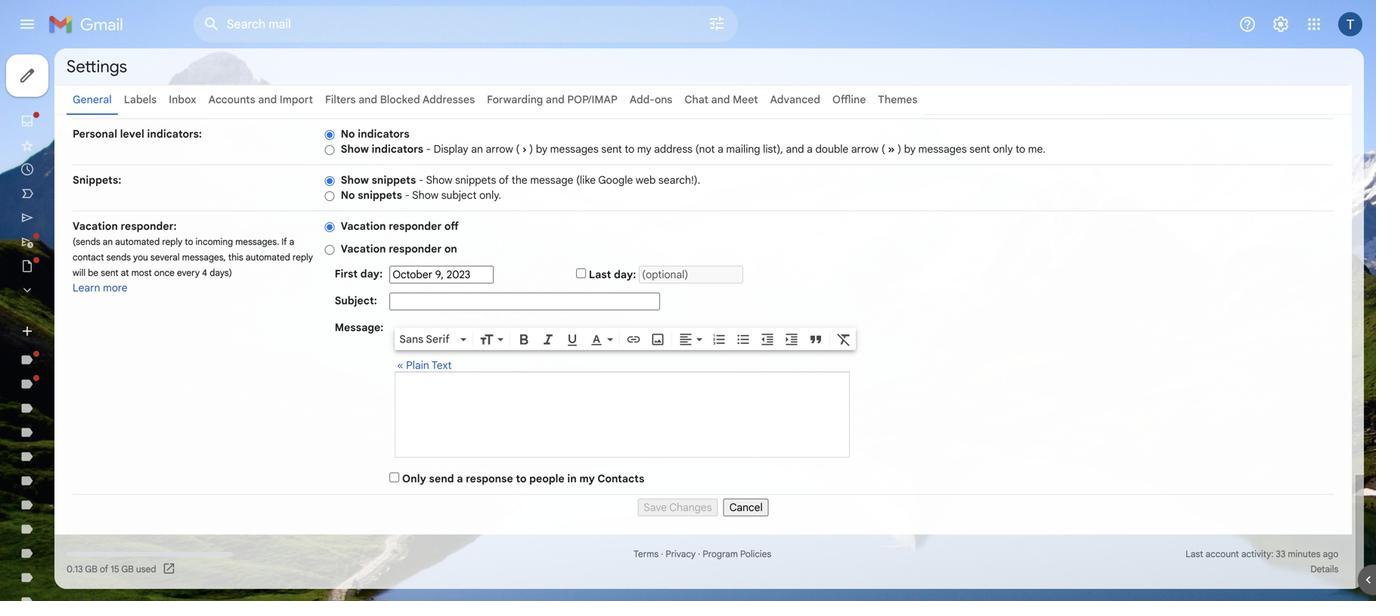 Task type: describe. For each thing, give the bounding box(es) containing it.
sends
[[106, 252, 131, 263]]

day: for first day:
[[361, 267, 383, 281]]

No snippets radio
[[325, 191, 335, 202]]

›
[[523, 143, 527, 156]]

advanced link
[[771, 93, 821, 106]]

and right "list),"
[[786, 143, 805, 156]]

filters
[[325, 93, 356, 106]]

bulleted list ‪(⌘⇧8)‬ image
[[736, 332, 751, 347]]

every
[[177, 267, 200, 279]]

cancel button
[[724, 499, 769, 517]]

if
[[282, 236, 287, 248]]

(not
[[696, 143, 715, 156]]

no snippets - show subject only.
[[341, 189, 502, 202]]

only.
[[480, 189, 502, 202]]

most
[[131, 267, 152, 279]]

accounts
[[209, 93, 256, 106]]

incoming
[[196, 236, 233, 248]]

privacy link
[[666, 549, 696, 560]]

navigation containing save changes
[[73, 495, 1335, 517]]

terms
[[634, 549, 659, 560]]

0 horizontal spatial automated
[[115, 236, 160, 248]]

several
[[150, 252, 180, 263]]

settings
[[67, 56, 127, 77]]

»
[[888, 143, 896, 156]]

google
[[599, 174, 633, 187]]

responder for off
[[389, 220, 442, 233]]

days)
[[210, 267, 232, 279]]

once
[[154, 267, 175, 279]]

responder:
[[121, 220, 177, 233]]

program policies link
[[703, 549, 772, 560]]

footer containing terms
[[54, 547, 1353, 577]]

formatting options toolbar
[[395, 328, 857, 350]]

themes
[[879, 93, 918, 106]]

advanced
[[771, 93, 821, 106]]

1 ( from the left
[[516, 143, 520, 156]]

first day:
[[335, 267, 383, 281]]

messages,
[[182, 252, 226, 263]]

First day: text field
[[390, 266, 494, 284]]

1 vertical spatial my
[[580, 472, 595, 486]]

double
[[816, 143, 849, 156]]

web
[[636, 174, 656, 187]]

used
[[136, 564, 156, 575]]

(sends
[[73, 236, 100, 248]]

pop/imap
[[568, 93, 618, 106]]

last for last account activity: 33 minutes ago details
[[1186, 549, 1204, 560]]

2 ) from the left
[[898, 143, 902, 156]]

indent less ‪(⌘[)‬ image
[[761, 332, 776, 347]]

mailing
[[727, 143, 761, 156]]

no indicators
[[341, 127, 410, 141]]

1 ) from the left
[[530, 143, 533, 156]]

only
[[994, 143, 1014, 156]]

to left me.
[[1016, 143, 1026, 156]]

0 vertical spatial of
[[499, 174, 509, 187]]

only send a response to people in my contacts
[[402, 472, 645, 486]]

indicators for no
[[358, 127, 410, 141]]

sent inside vacation responder: (sends an automated reply to incoming messages. if a contact sends you several messages, this automated reply will be sent at most once every 4 days) learn more
[[101, 267, 119, 279]]

forwarding and pop/imap
[[487, 93, 618, 106]]

details
[[1311, 564, 1339, 575]]

this
[[228, 252, 243, 263]]

show left subject
[[412, 189, 439, 202]]

« plain text
[[397, 359, 452, 372]]

contacts
[[598, 472, 645, 486]]

an inside vacation responder: (sends an automated reply to incoming messages. if a contact sends you several messages, this automated reply will be sent at most once every 4 days) learn more
[[103, 236, 113, 248]]

the
[[512, 174, 528, 187]]

snippets for show snippets of the message (like google web search!).
[[372, 174, 416, 187]]

and for forwarding
[[546, 93, 565, 106]]

forwarding
[[487, 93, 543, 106]]

on
[[445, 242, 458, 256]]

level
[[120, 127, 144, 141]]

indicators for show
[[372, 143, 424, 156]]

messages.
[[235, 236, 279, 248]]

in
[[568, 472, 577, 486]]

show indicators - display an arrow ( › ) by messages sent to my address (not a mailing list), and a double arrow ( » ) by messages sent only to me.
[[341, 143, 1046, 156]]

subject:
[[335, 294, 377, 308]]

2 gb from the left
[[121, 564, 134, 575]]

off
[[445, 220, 459, 233]]

changes
[[670, 501, 712, 514]]

search!).
[[659, 174, 701, 187]]

2 messages from the left
[[919, 143, 967, 156]]

0 horizontal spatial reply
[[162, 236, 183, 248]]

1 · from the left
[[661, 549, 664, 560]]

accounts and import link
[[209, 93, 313, 106]]

list),
[[763, 143, 784, 156]]

1 arrow from the left
[[486, 143, 513, 156]]

Subject text field
[[390, 293, 661, 311]]

Show indicators radio
[[325, 144, 335, 156]]

show snippets - show snippets of the message (like google web search!).
[[341, 174, 701, 187]]

vacation responder off
[[341, 220, 459, 233]]

a right send
[[457, 472, 463, 486]]

learn
[[73, 281, 100, 295]]

Last day: checkbox
[[577, 269, 586, 278]]

bold ‪(⌘b)‬ image
[[517, 332, 532, 347]]

responder for on
[[389, 242, 442, 256]]

save
[[644, 501, 667, 514]]

me.
[[1029, 143, 1046, 156]]

terms link
[[634, 549, 659, 560]]

last day:
[[589, 268, 637, 281]]

last for last day:
[[589, 268, 612, 281]]

to up google
[[625, 143, 635, 156]]

day: for last day:
[[614, 268, 637, 281]]

main menu image
[[18, 15, 36, 33]]

themes link
[[879, 93, 918, 106]]

labels link
[[124, 93, 157, 106]]

inbox
[[169, 93, 196, 106]]

ago
[[1324, 549, 1339, 560]]



Task type: vqa. For each thing, say whether or not it's contained in the screenshot.
Insert files using Drive image
no



Task type: locate. For each thing, give the bounding box(es) containing it.
1 horizontal spatial -
[[419, 174, 424, 187]]

vacation right vacation responder off option
[[341, 220, 386, 233]]

more
[[103, 281, 128, 295]]

be
[[88, 267, 98, 279]]

my left address
[[638, 143, 652, 156]]

an up sends
[[103, 236, 113, 248]]

1 vertical spatial indicators
[[372, 143, 424, 156]]

gb
[[85, 564, 97, 575], [121, 564, 134, 575]]

0 vertical spatial last
[[589, 268, 612, 281]]

blocked
[[380, 93, 420, 106]]

vacation for vacation responder off
[[341, 220, 386, 233]]

automated up you
[[115, 236, 160, 248]]

- for show snippets of the message (like google web search!).
[[419, 174, 424, 187]]

cancel
[[730, 501, 763, 514]]

0 vertical spatial my
[[638, 143, 652, 156]]

footer
[[54, 547, 1353, 577]]

( left ›
[[516, 143, 520, 156]]

to inside vacation responder: (sends an automated reply to incoming messages. if a contact sends you several messages, this automated reply will be sent at most once every 4 days) learn more
[[185, 236, 193, 248]]

) right ›
[[530, 143, 533, 156]]

0 vertical spatial responder
[[389, 220, 442, 233]]

activity:
[[1242, 549, 1274, 560]]

save changes button
[[638, 499, 718, 517]]

0 vertical spatial automated
[[115, 236, 160, 248]]

responder
[[389, 220, 442, 233], [389, 242, 442, 256]]

0 horizontal spatial of
[[100, 564, 108, 575]]

gmail image
[[48, 9, 131, 39]]

last right fixed end date checkbox
[[589, 268, 612, 281]]

no right no snippets radio
[[341, 189, 355, 202]]

add-ons link
[[630, 93, 673, 106]]

response
[[466, 472, 513, 486]]

· right terms
[[661, 549, 664, 560]]

forwarding and pop/imap link
[[487, 93, 618, 106]]

and for chat
[[712, 93, 731, 106]]

( left »
[[882, 143, 886, 156]]

arrow left ›
[[486, 143, 513, 156]]

minutes
[[1289, 549, 1321, 560]]

no for no indicators
[[341, 127, 355, 141]]

indicators down "no indicators"
[[372, 143, 424, 156]]

save changes
[[644, 501, 712, 514]]

1 horizontal spatial day:
[[614, 268, 637, 281]]

(
[[516, 143, 520, 156], [882, 143, 886, 156]]

and for filters
[[359, 93, 378, 106]]

gb right 15
[[121, 564, 134, 575]]

sent
[[602, 143, 622, 156], [970, 143, 991, 156], [101, 267, 119, 279]]

first
[[335, 267, 358, 281]]

a right if
[[290, 236, 295, 248]]

None search field
[[194, 6, 738, 42]]

1 vertical spatial no
[[341, 189, 355, 202]]

a inside vacation responder: (sends an automated reply to incoming messages. if a contact sends you several messages, this automated reply will be sent at most once every 4 days) learn more
[[290, 236, 295, 248]]

)
[[530, 143, 533, 156], [898, 143, 902, 156]]

you
[[133, 252, 148, 263]]

vacation up (sends
[[73, 220, 118, 233]]

serif
[[426, 333, 450, 346]]

0 horizontal spatial arrow
[[486, 143, 513, 156]]

follow link to manage storage image
[[162, 562, 178, 577]]

my right in
[[580, 472, 595, 486]]

meet
[[733, 93, 759, 106]]

snippets for show subject only.
[[358, 189, 402, 202]]

last account activity: 33 minutes ago details
[[1186, 549, 1339, 575]]

0 horizontal spatial -
[[405, 189, 410, 202]]

sans serif option
[[397, 332, 458, 347]]

search mail image
[[198, 11, 225, 38]]

gb right 0.13
[[85, 564, 97, 575]]

program
[[703, 549, 738, 560]]

automated down messages. on the left top of the page
[[246, 252, 290, 263]]

offline link
[[833, 93, 866, 106]]

·
[[661, 549, 664, 560], [698, 549, 701, 560]]

· right the privacy link
[[698, 549, 701, 560]]

arrow
[[486, 143, 513, 156], [852, 143, 879, 156]]

ons
[[655, 93, 673, 106]]

numbered list ‪(⌘⇧7)‬ image
[[712, 332, 727, 347]]

vacation for vacation responder: (sends an automated reply to incoming messages. if a contact sends you several messages, this automated reply will be sent at most once every 4 days) learn more
[[73, 220, 118, 233]]

1 vertical spatial -
[[419, 174, 424, 187]]

2 responder from the top
[[389, 242, 442, 256]]

0 vertical spatial an
[[471, 143, 483, 156]]

No indicators radio
[[325, 129, 335, 141]]

1 vertical spatial last
[[1186, 549, 1204, 560]]

reply left vacation responder on option at the left of the page
[[293, 252, 313, 263]]

support image
[[1239, 15, 1257, 33]]

4
[[202, 267, 207, 279]]

0 horizontal spatial gb
[[85, 564, 97, 575]]

advanced search options image
[[702, 8, 732, 39]]

display
[[434, 143, 469, 156]]

offline
[[833, 93, 866, 106]]

send
[[429, 472, 454, 486]]

2 no from the top
[[341, 189, 355, 202]]

Only send a response to people in my Contacts checkbox
[[390, 473, 400, 483]]

and left import
[[258, 93, 277, 106]]

1 vertical spatial an
[[103, 236, 113, 248]]

last left account
[[1186, 549, 1204, 560]]

people
[[530, 472, 565, 486]]

sent left only
[[970, 143, 991, 156]]

messages right »
[[919, 143, 967, 156]]

2 ( from the left
[[882, 143, 886, 156]]

0 vertical spatial indicators
[[358, 127, 410, 141]]

1 messages from the left
[[551, 143, 599, 156]]

learn more link
[[73, 281, 128, 295]]

and for accounts
[[258, 93, 277, 106]]

0 horizontal spatial sent
[[101, 267, 119, 279]]

0 horizontal spatial last
[[589, 268, 612, 281]]

responder down vacation responder off
[[389, 242, 442, 256]]

import
[[280, 93, 313, 106]]

accounts and import
[[209, 93, 313, 106]]

vacation for vacation responder on
[[341, 242, 386, 256]]

by right ›
[[536, 143, 548, 156]]

Vacation responder text field
[[396, 380, 850, 450]]

2 horizontal spatial -
[[426, 143, 431, 156]]

2 · from the left
[[698, 549, 701, 560]]

vacation responder: (sends an automated reply to incoming messages. if a contact sends you several messages, this automated reply will be sent at most once every 4 days) learn more
[[73, 220, 313, 295]]

personal level indicators:
[[73, 127, 202, 141]]

1 horizontal spatial automated
[[246, 252, 290, 263]]

a left double
[[807, 143, 813, 156]]

messages up (like
[[551, 143, 599, 156]]

vacation responder on
[[341, 242, 458, 256]]

1 no from the top
[[341, 127, 355, 141]]

of left 15
[[100, 564, 108, 575]]

show right the show snippets radio
[[341, 174, 369, 187]]

and right chat
[[712, 93, 731, 106]]

filters and blocked addresses
[[325, 93, 475, 106]]

sans serif
[[400, 333, 450, 346]]

subject
[[442, 189, 477, 202]]

-
[[426, 143, 431, 156], [419, 174, 424, 187], [405, 189, 410, 202]]

link ‪(⌘k)‬ image
[[627, 332, 642, 347]]

will
[[73, 267, 86, 279]]

an right display
[[471, 143, 483, 156]]

arrow left »
[[852, 143, 879, 156]]

messages
[[551, 143, 599, 156], [919, 143, 967, 156]]

Last day: text field
[[639, 266, 744, 284]]

2 horizontal spatial sent
[[970, 143, 991, 156]]

1 horizontal spatial messages
[[919, 143, 967, 156]]

vacation up first day:
[[341, 242, 386, 256]]

sent up google
[[602, 143, 622, 156]]

1 horizontal spatial reply
[[293, 252, 313, 263]]

- up vacation responder off
[[405, 189, 410, 202]]

1 horizontal spatial by
[[905, 143, 916, 156]]

underline ‪(⌘u)‬ image
[[565, 333, 580, 348]]

navigation
[[0, 48, 182, 601], [73, 495, 1335, 517]]

to
[[625, 143, 635, 156], [1016, 143, 1026, 156], [185, 236, 193, 248], [516, 472, 527, 486]]

day: right first
[[361, 267, 383, 281]]

general
[[73, 93, 112, 106]]

Show snippets radio
[[325, 175, 335, 187]]

no for no snippets - show subject only.
[[341, 189, 355, 202]]

1 horizontal spatial gb
[[121, 564, 134, 575]]

1 horizontal spatial last
[[1186, 549, 1204, 560]]

indicators down filters and blocked addresses link
[[358, 127, 410, 141]]

no right no indicators option
[[341, 127, 355, 141]]

add-ons
[[630, 93, 673, 106]]

33
[[1277, 549, 1286, 560]]

vacation
[[73, 220, 118, 233], [341, 220, 386, 233], [341, 242, 386, 256]]

1 horizontal spatial of
[[499, 174, 509, 187]]

) right »
[[898, 143, 902, 156]]

a right the (not
[[718, 143, 724, 156]]

address
[[655, 143, 693, 156]]

1 vertical spatial responder
[[389, 242, 442, 256]]

0 horizontal spatial my
[[580, 472, 595, 486]]

snippets up vacation responder off
[[358, 189, 402, 202]]

0.13
[[67, 564, 83, 575]]

show
[[341, 143, 369, 156], [341, 174, 369, 187], [426, 174, 453, 187], [412, 189, 439, 202]]

a
[[718, 143, 724, 156], [807, 143, 813, 156], [290, 236, 295, 248], [457, 472, 463, 486]]

0 horizontal spatial ·
[[661, 549, 664, 560]]

1 gb from the left
[[85, 564, 97, 575]]

details link
[[1311, 564, 1339, 575]]

indicators
[[358, 127, 410, 141], [372, 143, 424, 156]]

of inside footer
[[100, 564, 108, 575]]

show right show indicators option
[[341, 143, 369, 156]]

0 vertical spatial -
[[426, 143, 431, 156]]

policies
[[741, 549, 772, 560]]

- for display an arrow (
[[426, 143, 431, 156]]

Search mail text field
[[227, 17, 666, 32]]

0 vertical spatial no
[[341, 127, 355, 141]]

- up no snippets - show subject only.
[[419, 174, 424, 187]]

my
[[638, 143, 652, 156], [580, 472, 595, 486]]

indent more ‪(⌘])‬ image
[[785, 332, 800, 347]]

2 by from the left
[[905, 143, 916, 156]]

1 horizontal spatial my
[[638, 143, 652, 156]]

of left the
[[499, 174, 509, 187]]

Vacation responder on radio
[[325, 244, 335, 256]]

sans
[[400, 333, 424, 346]]

2 vertical spatial -
[[405, 189, 410, 202]]

0 horizontal spatial (
[[516, 143, 520, 156]]

0 vertical spatial reply
[[162, 236, 183, 248]]

0 horizontal spatial day:
[[361, 267, 383, 281]]

vacation inside vacation responder: (sends an automated reply to incoming messages. if a contact sends you several messages, this automated reply will be sent at most once every 4 days) learn more
[[73, 220, 118, 233]]

- for show subject only.
[[405, 189, 410, 202]]

and right filters
[[359, 93, 378, 106]]

by right »
[[905, 143, 916, 156]]

1 by from the left
[[536, 143, 548, 156]]

1 horizontal spatial an
[[471, 143, 483, 156]]

and
[[258, 93, 277, 106], [359, 93, 378, 106], [546, 93, 565, 106], [712, 93, 731, 106], [786, 143, 805, 156]]

to left people in the bottom of the page
[[516, 472, 527, 486]]

quote ‪(⌘⇧9)‬ image
[[809, 332, 824, 347]]

0 horizontal spatial by
[[536, 143, 548, 156]]

2 arrow from the left
[[852, 143, 879, 156]]

snippets up no snippets - show subject only.
[[372, 174, 416, 187]]

reply up several
[[162, 236, 183, 248]]

- left display
[[426, 143, 431, 156]]

indicators:
[[147, 127, 202, 141]]

day: right fixed end date checkbox
[[614, 268, 637, 281]]

0 horizontal spatial )
[[530, 143, 533, 156]]

1 responder from the top
[[389, 220, 442, 233]]

1 vertical spatial reply
[[293, 252, 313, 263]]

italic ‪(⌘i)‬ image
[[541, 332, 556, 347]]

Vacation responder off radio
[[325, 222, 335, 233]]

0 horizontal spatial messages
[[551, 143, 599, 156]]

1 horizontal spatial (
[[882, 143, 886, 156]]

last inside 'last account activity: 33 minutes ago details'
[[1186, 549, 1204, 560]]

1 horizontal spatial arrow
[[852, 143, 879, 156]]

account
[[1206, 549, 1240, 560]]

by
[[536, 143, 548, 156], [905, 143, 916, 156]]

snippets:
[[73, 174, 121, 187]]

settings image
[[1273, 15, 1291, 33]]

terms · privacy · program policies
[[634, 549, 772, 560]]

1 vertical spatial automated
[[246, 252, 290, 263]]

responder up vacation responder on
[[389, 220, 442, 233]]

sent left at
[[101, 267, 119, 279]]

1 horizontal spatial sent
[[602, 143, 622, 156]]

message
[[531, 174, 574, 187]]

snippets up only.
[[455, 174, 496, 187]]

remove formatting ‪(⌘\)‬ image
[[837, 332, 852, 347]]

insert image image
[[651, 332, 666, 347]]

and left pop/imap
[[546, 93, 565, 106]]

to up the messages,
[[185, 236, 193, 248]]

show up no snippets - show subject only.
[[426, 174, 453, 187]]

0.13 gb of 15 gb used
[[67, 564, 156, 575]]

1 horizontal spatial )
[[898, 143, 902, 156]]

1 horizontal spatial ·
[[698, 549, 701, 560]]

1 vertical spatial of
[[100, 564, 108, 575]]

chat
[[685, 93, 709, 106]]

0 horizontal spatial an
[[103, 236, 113, 248]]



